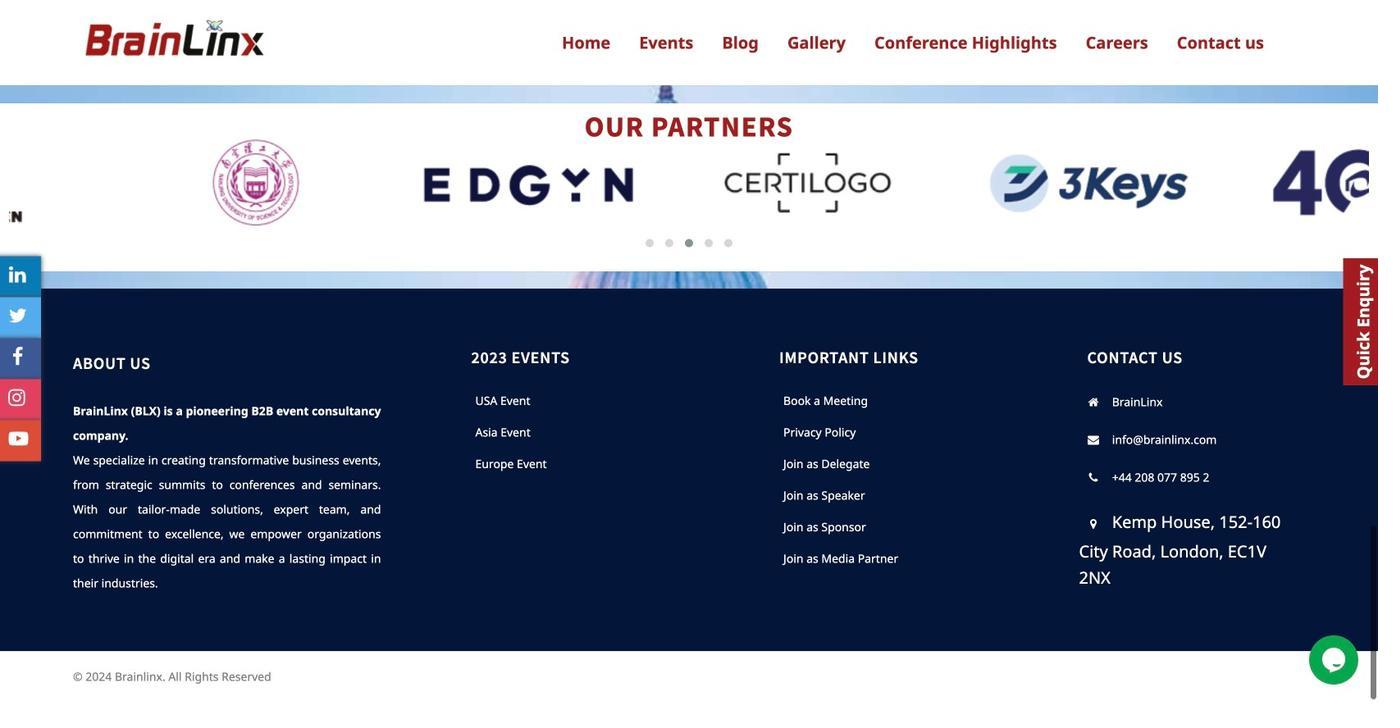 Task type: locate. For each thing, give the bounding box(es) containing it.
twitter image
[[9, 306, 27, 326]]

linkedin image
[[9, 265, 26, 285]]

facebook image
[[12, 347, 23, 367]]

youtube play image
[[9, 429, 28, 449]]



Task type: describe. For each thing, give the bounding box(es) containing it.
edgyn image
[[316, 139, 575, 226]]

nanjing university image
[[41, 139, 299, 226]]

brainlinx logo image
[[81, 13, 266, 71]]

3 keys image
[[866, 139, 1125, 226]]

destek patent image
[[1142, 139, 1378, 226]]

certilogo image
[[591, 139, 850, 226]]

instagram image
[[8, 388, 25, 408]]

unitalen image
[[0, 139, 24, 226]]



Task type: vqa. For each thing, say whether or not it's contained in the screenshot.
twitter icon at the left of page
yes



